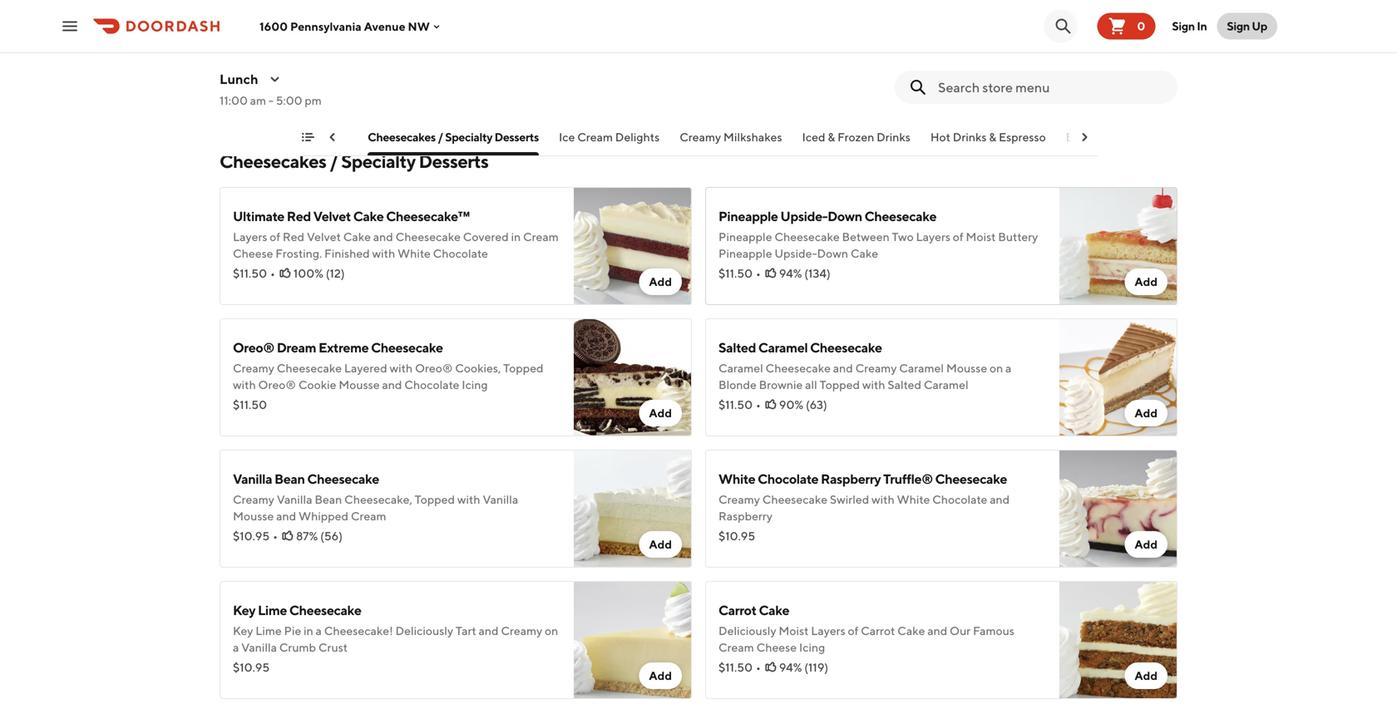 Task type: locate. For each thing, give the bounding box(es) containing it.
pineapple upside-down cheesecake image
[[1060, 187, 1178, 305]]

deliciously
[[396, 624, 454, 638], [719, 624, 777, 638]]

0 horizontal spatial topped
[[415, 493, 455, 507]]

1 vertical spatial desserts
[[419, 151, 489, 172]]

add button for ultimate red velvet cake cheesecake™
[[639, 269, 682, 295]]

2 horizontal spatial topped
[[820, 378, 860, 392]]

1 horizontal spatial drinks
[[953, 130, 987, 144]]

cake
[[353, 208, 384, 224], [343, 230, 371, 244], [851, 247, 879, 260], [759, 603, 790, 619], [898, 624, 926, 638]]

2 sign from the left
[[1228, 19, 1250, 33]]

0 vertical spatial cheese
[[233, 247, 273, 260]]

2 horizontal spatial layers
[[917, 230, 951, 244]]

deliciously left tart
[[396, 624, 454, 638]]

0 vertical spatial white
[[398, 247, 431, 260]]

cheese up 94% (119)
[[757, 641, 797, 655]]

2 vertical spatial pineapple
[[719, 247, 773, 260]]

topped right all
[[820, 378, 860, 392]]

crust
[[319, 641, 348, 655]]

2 key from the top
[[233, 624, 253, 638]]

salted caramel cheesecake caramel cheesecake and creamy caramel mousse on a blonde brownie all topped with salted caramel
[[719, 340, 1012, 392]]

• left 94% (134)
[[756, 267, 761, 280]]

pineapple
[[719, 208, 778, 224], [719, 230, 773, 244], [719, 247, 773, 260]]

drinks right hot
[[953, 130, 987, 144]]

1 horizontal spatial cheese
[[757, 641, 797, 655]]

layers up (119)
[[811, 624, 846, 638]]

1 vertical spatial in
[[304, 624, 313, 638]]

0 vertical spatial icing
[[462, 378, 488, 392]]

0 vertical spatial /
[[438, 130, 443, 144]]

• left 100%
[[270, 267, 275, 280]]

1 horizontal spatial raspberry
[[821, 471, 881, 487]]

1 vertical spatial pineapple
[[719, 230, 773, 244]]

dishes
[[313, 130, 348, 144]]

0 vertical spatial mousse
[[947, 362, 988, 375]]

key
[[233, 603, 256, 619], [233, 624, 253, 638]]

& left espresso
[[990, 130, 997, 144]]

chocolate down truffle®
[[933, 493, 988, 507]]

1600 pennsylvania avenue nw button
[[260, 19, 443, 33]]

2 vertical spatial white
[[897, 493, 931, 507]]

cream
[[578, 130, 613, 144], [523, 230, 559, 244], [351, 510, 387, 523], [719, 641, 755, 655]]

1 horizontal spatial moist
[[966, 230, 996, 244]]

red
[[287, 208, 311, 224], [283, 230, 305, 244]]

•
[[270, 267, 275, 280], [756, 267, 761, 280], [756, 398, 761, 412], [273, 530, 278, 543], [756, 661, 761, 675]]

sign in link
[[1163, 10, 1218, 43]]

desserts up cheesecake™
[[419, 151, 489, 172]]

0 vertical spatial on
[[990, 362, 1004, 375]]

key lime cheesecake image
[[574, 582, 692, 700]]

0 horizontal spatial &
[[828, 130, 836, 144]]

down up "between"
[[828, 208, 863, 224]]

94% left (134)
[[780, 267, 803, 280]]

drinks right frozen
[[877, 130, 911, 144]]

1 vertical spatial oreo®
[[415, 362, 453, 375]]

1 vertical spatial cheesecakes
[[220, 151, 327, 172]]

1 vertical spatial key
[[233, 624, 253, 638]]

chocolate
[[433, 247, 488, 260], [405, 378, 460, 392], [758, 471, 819, 487], [933, 493, 988, 507]]

sign for sign up
[[1228, 19, 1250, 33]]

lime left 'pie'
[[256, 624, 282, 638]]

in right 'pie'
[[304, 624, 313, 638]]

cheesecakes
[[368, 130, 436, 144], [220, 151, 327, 172]]

2 vertical spatial mousse
[[233, 510, 274, 523]]

0 horizontal spatial specialty
[[341, 151, 416, 172]]

1 horizontal spatial deliciously
[[719, 624, 777, 638]]

0 button
[[1098, 13, 1156, 40]]

0 vertical spatial oreo®
[[233, 340, 274, 356]]

$11.50 for ultimate
[[233, 267, 267, 280]]

sign for sign in
[[1173, 19, 1196, 33]]

famous
[[974, 624, 1015, 638]]

scroll menu navigation right image
[[1078, 131, 1092, 144]]

11:00 am - 5:00 pm
[[220, 94, 322, 107]]

$11.50 • left 94% (134)
[[719, 267, 761, 280]]

1 horizontal spatial cheesecakes
[[368, 130, 436, 144]]

topped inside vanilla bean cheesecake creamy vanilla bean cheesecake, topped with vanilla mousse and whipped cream
[[415, 493, 455, 507]]

icing inside the carrot cake deliciously moist layers of carrot cake and our famous cream cheese icing
[[800, 641, 826, 655]]

salted
[[719, 340, 756, 356], [888, 378, 922, 392]]

1 horizontal spatial of
[[848, 624, 859, 638]]

with
[[372, 247, 395, 260], [390, 362, 413, 375], [233, 378, 256, 392], [863, 378, 886, 392], [458, 493, 481, 507], [872, 493, 895, 507]]

cream inside the carrot cake deliciously moist layers of carrot cake and our famous cream cheese icing
[[719, 641, 755, 655]]

0 vertical spatial down
[[828, 208, 863, 224]]

avenue
[[364, 19, 406, 33]]

mousse inside vanilla bean cheesecake creamy vanilla bean cheesecake, topped with vanilla mousse and whipped cream
[[233, 510, 274, 523]]

mousse inside the salted caramel cheesecake caramel cheesecake and creamy caramel mousse on a blonde brownie all topped with salted caramel
[[947, 362, 988, 375]]

moist inside pineapple upside-down cheesecake pineapple cheesecake between two layers of moist buttery pineapple upside-down cake
[[966, 230, 996, 244]]

0 horizontal spatial layers
[[233, 230, 267, 244]]

0 vertical spatial topped
[[504, 362, 544, 375]]

$7.95
[[233, 47, 262, 61]]

0 vertical spatial cheesecakes
[[368, 130, 436, 144]]

$11.50 •
[[233, 267, 275, 280], [719, 267, 761, 280], [719, 398, 761, 412], [719, 661, 761, 675]]

bean
[[275, 471, 305, 487], [315, 493, 342, 507]]

0 vertical spatial a
[[1006, 362, 1012, 375]]

hot drinks & espresso
[[931, 130, 1047, 144]]

cream inside the ultimate red velvet cake cheesecake™ layers of red velvet cake and cheesecake covered in cream cheese frosting. finished with white chocolate
[[523, 230, 559, 244]]

carrot up menu
[[719, 603, 757, 619]]

2 94% from the top
[[780, 661, 803, 675]]

1 horizontal spatial in
[[511, 230, 521, 244]]

milkshakes
[[724, 130, 783, 144]]

oreo® left cookies,
[[415, 362, 453, 375]]

oreo® dream extreme cheesecake creamy cheesecake layered with oreo® cookies, topped with oreo® cookie mousse and chocolate icing $11.50
[[233, 340, 544, 412]]

in right covered
[[511, 230, 521, 244]]

0 vertical spatial in
[[511, 230, 521, 244]]

add for pineapple upside-down cheesecake
[[1135, 275, 1158, 289]]

layered
[[344, 362, 387, 375]]

0 horizontal spatial cheese
[[233, 247, 273, 260]]

deliciously up menu
[[719, 624, 777, 638]]

94% for down
[[780, 267, 803, 280]]

lime up 'pie'
[[258, 603, 287, 619]]

0 vertical spatial moist
[[966, 230, 996, 244]]

/ down scroll menu navigation left image
[[330, 151, 338, 172]]

add button for key lime cheesecake
[[639, 663, 682, 690]]

0 horizontal spatial salted
[[719, 340, 756, 356]]

caramel
[[759, 340, 808, 356], [719, 362, 764, 375], [900, 362, 944, 375], [924, 378, 969, 392]]

with inside the ultimate red velvet cake cheesecake™ layers of red velvet cake and cheesecake covered in cream cheese frosting. finished with white chocolate
[[372, 247, 395, 260]]

cream up menu
[[719, 641, 755, 655]]

0 vertical spatial key
[[233, 603, 256, 619]]

cheesecake
[[865, 208, 937, 224], [396, 230, 461, 244], [775, 230, 840, 244], [371, 340, 443, 356], [811, 340, 883, 356], [277, 362, 342, 375], [766, 362, 831, 375], [307, 471, 379, 487], [936, 471, 1008, 487], [763, 493, 828, 507], [289, 603, 362, 619]]

$11.50 • right view
[[719, 661, 761, 675]]

0 horizontal spatial sign
[[1173, 19, 1196, 33]]

1 horizontal spatial mousse
[[339, 378, 380, 392]]

1 horizontal spatial bean
[[315, 493, 342, 507]]

side dishes
[[287, 130, 348, 144]]

$11.50 • for carrot
[[719, 661, 761, 675]]

1 sign from the left
[[1173, 19, 1196, 33]]

• right menu
[[756, 661, 761, 675]]

oreo® left cookie
[[258, 378, 296, 392]]

add button for pineapple upside-down cheesecake
[[1125, 269, 1168, 295]]

vanilla inside key lime cheesecake key lime pie in a cheesecake! deliciously tart and creamy on a vanilla crumb crust $10.95
[[241, 641, 277, 655]]

1 horizontal spatial on
[[990, 362, 1004, 375]]

cookie
[[299, 378, 337, 392]]

0 horizontal spatial moist
[[779, 624, 809, 638]]

1 horizontal spatial layers
[[811, 624, 846, 638]]

in inside key lime cheesecake key lime pie in a cheesecake! deliciously tart and creamy on a vanilla crumb crust $10.95
[[304, 624, 313, 638]]

deliciously inside key lime cheesecake key lime pie in a cheesecake! deliciously tart and creamy on a vanilla crumb crust $10.95
[[396, 624, 454, 638]]

icing down cookies,
[[462, 378, 488, 392]]

1 drinks from the left
[[877, 130, 911, 144]]

1 vertical spatial a
[[316, 624, 322, 638]]

1 vertical spatial topped
[[820, 378, 860, 392]]

layers right two
[[917, 230, 951, 244]]

• left 87%
[[273, 530, 278, 543]]

creamy milkshakes
[[680, 130, 783, 144]]

cheesecakes down side
[[220, 151, 327, 172]]

0 vertical spatial bean
[[275, 471, 305, 487]]

$11.50 • left 100%
[[233, 267, 275, 280]]

pennsylvania
[[290, 19, 362, 33]]

cream right the "ice"
[[578, 130, 613, 144]]

1 vertical spatial mousse
[[339, 378, 380, 392]]

1 vertical spatial white
[[719, 471, 756, 487]]

0 horizontal spatial mousse
[[233, 510, 274, 523]]

oreo® left dream
[[233, 340, 274, 356]]

cream inside ice cream delights button
[[578, 130, 613, 144]]

sign left "in"
[[1173, 19, 1196, 33]]

(12)
[[326, 267, 345, 280]]

1 horizontal spatial sign
[[1228, 19, 1250, 33]]

creamy inside key lime cheesecake key lime pie in a cheesecake! deliciously tart and creamy on a vanilla crumb crust $10.95
[[501, 624, 543, 638]]

velvet
[[313, 208, 351, 224], [307, 230, 341, 244]]

sign left up
[[1228, 19, 1250, 33]]

1600
[[260, 19, 288, 33]]

1 horizontal spatial desserts
[[495, 130, 539, 144]]

creamy inside white chocolate raspberry truffle® cheesecake creamy cheesecake swirled with white chocolate and raspberry $10.95
[[719, 493, 760, 507]]

deliciously inside the carrot cake deliciously moist layers of carrot cake and our famous cream cheese icing
[[719, 624, 777, 638]]

icing up (119)
[[800, 641, 826, 655]]

open menu image
[[60, 16, 80, 36]]

a
[[1006, 362, 1012, 375], [316, 624, 322, 638], [233, 641, 239, 655]]

desserts left the "ice"
[[495, 130, 539, 144]]

of inside pineapple upside-down cheesecake pineapple cheesecake between two layers of moist buttery pineapple upside-down cake
[[953, 230, 964, 244]]

pm
[[305, 94, 322, 107]]

topped right cheesecake,
[[415, 493, 455, 507]]

key left 'pie'
[[233, 624, 253, 638]]

• down blonde
[[756, 398, 761, 412]]

0 vertical spatial 94%
[[780, 267, 803, 280]]

1 horizontal spatial &
[[990, 130, 997, 144]]

$11.50 for pineapple
[[719, 267, 753, 280]]

cheesecakes right scroll menu navigation left image
[[368, 130, 436, 144]]

0 vertical spatial specialty
[[445, 130, 493, 144]]

$10.95 •
[[233, 530, 278, 543]]

0 vertical spatial desserts
[[495, 130, 539, 144]]

add button for salted caramel cheesecake
[[1125, 400, 1168, 427]]

2 deliciously from the left
[[719, 624, 777, 638]]

raspberry
[[821, 471, 881, 487], [719, 510, 773, 523]]

cheese down ultimate
[[233, 247, 273, 260]]

oreo®
[[233, 340, 274, 356], [415, 362, 453, 375], [258, 378, 296, 392]]

1 vertical spatial on
[[545, 624, 559, 638]]

and inside key lime cheesecake key lime pie in a cheesecake! deliciously tart and creamy on a vanilla crumb crust $10.95
[[479, 624, 499, 638]]

1 deliciously from the left
[[396, 624, 454, 638]]

2 horizontal spatial of
[[953, 230, 964, 244]]

side dishes button
[[287, 129, 348, 156]]

and inside the ultimate red velvet cake cheesecake™ layers of red velvet cake and cheesecake covered in cream cheese frosting. finished with white chocolate
[[373, 230, 393, 244]]

2 vertical spatial topped
[[415, 493, 455, 507]]

view menu
[[676, 670, 745, 686]]

ultimate red velvet cake cheesecake™ image
[[574, 187, 692, 305]]

1 vertical spatial raspberry
[[719, 510, 773, 523]]

on inside the salted caramel cheesecake caramel cheesecake and creamy caramel mousse on a blonde brownie all topped with salted caramel
[[990, 362, 1004, 375]]

$11.50 for carrot
[[719, 661, 753, 675]]

$10.95
[[233, 530, 270, 543], [719, 530, 756, 543], [233, 661, 270, 675]]

down up (134)
[[818, 247, 849, 260]]

1 94% from the top
[[780, 267, 803, 280]]

down
[[828, 208, 863, 224], [818, 247, 849, 260]]

moist
[[966, 230, 996, 244], [779, 624, 809, 638]]

on inside key lime cheesecake key lime pie in a cheesecake! deliciously tart and creamy on a vanilla crumb crust $10.95
[[545, 624, 559, 638]]

0 horizontal spatial of
[[270, 230, 281, 244]]

cream right covered
[[523, 230, 559, 244]]

ultimate
[[233, 208, 285, 224]]

cream down cheesecake,
[[351, 510, 387, 523]]

and inside the carrot cake deliciously moist layers of carrot cake and our famous cream cheese icing
[[928, 624, 948, 638]]

1 vertical spatial 94%
[[780, 661, 803, 675]]

2 horizontal spatial a
[[1006, 362, 1012, 375]]

key down $10.95 •
[[233, 603, 256, 619]]

cheesecake inside the ultimate red velvet cake cheesecake™ layers of red velvet cake and cheesecake covered in cream cheese frosting. finished with white chocolate
[[396, 230, 461, 244]]

0 vertical spatial carrot
[[719, 603, 757, 619]]

topped inside oreo® dream extreme cheesecake creamy cheesecake layered with oreo® cookies, topped with oreo® cookie mousse and chocolate icing $11.50
[[504, 362, 544, 375]]

all
[[806, 378, 818, 392]]

0 vertical spatial cheesecakes / specialty desserts
[[368, 130, 539, 144]]

between
[[843, 230, 890, 244]]

topped right cookies,
[[504, 362, 544, 375]]

2 & from the left
[[990, 130, 997, 144]]

/ up cheesecake™
[[438, 130, 443, 144]]

$11.50 • down blonde
[[719, 398, 761, 412]]

94% (119)
[[780, 661, 829, 675]]

& right iced
[[828, 130, 836, 144]]

add for salted caramel cheesecake
[[1135, 406, 1158, 420]]

moist left buttery
[[966, 230, 996, 244]]

1 horizontal spatial icing
[[800, 641, 826, 655]]

1 vertical spatial icing
[[800, 641, 826, 655]]

2 pineapple from the top
[[719, 230, 773, 244]]

90% (63)
[[780, 398, 828, 412]]

oreo® dream extreme cheesecake image
[[574, 319, 692, 437]]

topped
[[504, 362, 544, 375], [820, 378, 860, 392], [415, 493, 455, 507]]

1 horizontal spatial /
[[438, 130, 443, 144]]

/
[[438, 130, 443, 144], [330, 151, 338, 172]]

layers down ultimate
[[233, 230, 267, 244]]

add
[[649, 275, 672, 289], [1135, 275, 1158, 289], [649, 406, 672, 420], [1135, 406, 1158, 420], [649, 538, 672, 552], [1135, 538, 1158, 552], [649, 669, 672, 683], [1135, 669, 1158, 683]]

add for oreo® dream extreme cheesecake
[[649, 406, 672, 420]]

add button
[[639, 269, 682, 295], [1125, 269, 1168, 295], [639, 400, 682, 427], [1125, 400, 1168, 427], [639, 532, 682, 558], [1125, 532, 1168, 558], [639, 663, 682, 690], [1125, 663, 1168, 690]]

1 vertical spatial down
[[818, 247, 849, 260]]

0 horizontal spatial deliciously
[[396, 624, 454, 638]]

0 horizontal spatial white
[[398, 247, 431, 260]]

2 horizontal spatial mousse
[[947, 362, 988, 375]]

creamy inside the salted caramel cheesecake caramel cheesecake and creamy caramel mousse on a blonde brownie all topped with salted caramel
[[856, 362, 897, 375]]

0 vertical spatial pineapple
[[719, 208, 778, 224]]

chocolate inside the ultimate red velvet cake cheesecake™ layers of red velvet cake and cheesecake covered in cream cheese frosting. finished with white chocolate
[[433, 247, 488, 260]]

chocolate down cookies,
[[405, 378, 460, 392]]

layers inside the ultimate red velvet cake cheesecake™ layers of red velvet cake and cheesecake covered in cream cheese frosting. finished with white chocolate
[[233, 230, 267, 244]]

1 vertical spatial cheese
[[757, 641, 797, 655]]

add for vanilla bean cheesecake
[[649, 538, 672, 552]]

vanilla bean cheesecake creamy vanilla bean cheesecake, topped with vanilla mousse and whipped cream
[[233, 471, 519, 523]]

94% left (119)
[[780, 661, 803, 675]]

1 vertical spatial red
[[283, 230, 305, 244]]

chocolate down covered
[[433, 247, 488, 260]]

carrot left the our
[[861, 624, 896, 638]]

0 horizontal spatial on
[[545, 624, 559, 638]]

1 vertical spatial specialty
[[341, 151, 416, 172]]

0 horizontal spatial drinks
[[877, 130, 911, 144]]

1 pineapple from the top
[[719, 208, 778, 224]]

blonde
[[719, 378, 757, 392]]

side
[[287, 130, 310, 144]]

moist up 94% (119)
[[779, 624, 809, 638]]

1 vertical spatial cheesecakes / specialty desserts
[[220, 151, 489, 172]]

extreme
[[319, 340, 369, 356]]



Task type: describe. For each thing, give the bounding box(es) containing it.
0 vertical spatial raspberry
[[821, 471, 881, 487]]

beverages button
[[1066, 129, 1122, 156]]

1 horizontal spatial carrot
[[861, 624, 896, 638]]

0 horizontal spatial carrot
[[719, 603, 757, 619]]

mousse inside oreo® dream extreme cheesecake creamy cheesecake layered with oreo® cookies, topped with oreo® cookie mousse and chocolate icing $11.50
[[339, 378, 380, 392]]

ice cream delights
[[559, 130, 660, 144]]

90%
[[780, 398, 804, 412]]

grilled asparagus
[[233, 22, 337, 38]]

0 horizontal spatial cheesecakes
[[220, 151, 327, 172]]

1 horizontal spatial a
[[316, 624, 322, 638]]

0 horizontal spatial /
[[330, 151, 338, 172]]

dream
[[277, 340, 316, 356]]

5:00
[[276, 94, 303, 107]]

cheese inside the carrot cake deliciously moist layers of carrot cake and our famous cream cheese icing
[[757, 641, 797, 655]]

• for ultimate
[[270, 267, 275, 280]]

1600 pennsylvania avenue nw
[[260, 19, 430, 33]]

cheesecake™
[[386, 208, 470, 224]]

$11.50 • for pineapple
[[719, 267, 761, 280]]

0 horizontal spatial desserts
[[419, 151, 489, 172]]

1 vertical spatial upside-
[[775, 247, 818, 260]]

in inside the ultimate red velvet cake cheesecake™ layers of red velvet cake and cheesecake covered in cream cheese frosting. finished with white chocolate
[[511, 230, 521, 244]]

add button for vanilla bean cheesecake
[[639, 532, 682, 558]]

whipped
[[299, 510, 349, 523]]

sign up
[[1228, 19, 1268, 33]]

$10.95 inside white chocolate raspberry truffle® cheesecake creamy cheesecake swirled with white chocolate and raspberry $10.95
[[719, 530, 756, 543]]

and inside white chocolate raspberry truffle® cheesecake creamy cheesecake swirled with white chocolate and raspberry $10.95
[[990, 493, 1010, 507]]

add button for oreo® dream extreme cheesecake
[[639, 400, 682, 427]]

white chocolate raspberry truffle® cheesecake creamy cheesecake swirled with white chocolate and raspberry $10.95
[[719, 471, 1010, 543]]

with inside the salted caramel cheesecake caramel cheesecake and creamy caramel mousse on a blonde brownie all topped with salted caramel
[[863, 378, 886, 392]]

0 vertical spatial upside-
[[781, 208, 828, 224]]

of inside the ultimate red velvet cake cheesecake™ layers of red velvet cake and cheesecake covered in cream cheese frosting. finished with white chocolate
[[270, 230, 281, 244]]

of inside the carrot cake deliciously moist layers of carrot cake and our famous cream cheese icing
[[848, 624, 859, 638]]

0 vertical spatial red
[[287, 208, 311, 224]]

and inside vanilla bean cheesecake creamy vanilla bean cheesecake, topped with vanilla mousse and whipped cream
[[276, 510, 296, 523]]

-
[[269, 94, 274, 107]]

1 vertical spatial velvet
[[307, 230, 341, 244]]

1 key from the top
[[233, 603, 256, 619]]

topped inside the salted caramel cheesecake caramel cheesecake and creamy caramel mousse on a blonde brownie all topped with salted caramel
[[820, 378, 860, 392]]

chocolate inside oreo® dream extreme cheesecake creamy cheesecake layered with oreo® cookies, topped with oreo® cookie mousse and chocolate icing $11.50
[[405, 378, 460, 392]]

1 & from the left
[[828, 130, 836, 144]]

and inside the salted caramel cheesecake caramel cheesecake and creamy caramel mousse on a blonde brownie all topped with salted caramel
[[834, 362, 854, 375]]

sign in
[[1173, 19, 1208, 33]]

Item Search search field
[[939, 78, 1165, 97]]

icing inside oreo® dream extreme cheesecake creamy cheesecake layered with oreo® cookies, topped with oreo® cookie mousse and chocolate icing $11.50
[[462, 378, 488, 392]]

asparagus
[[275, 22, 337, 38]]

delights
[[616, 130, 660, 144]]

(134)
[[805, 267, 831, 280]]

cheesecake!
[[324, 624, 393, 638]]

our
[[950, 624, 971, 638]]

$11.50 inside oreo® dream extreme cheesecake creamy cheesecake layered with oreo® cookies, topped with oreo® cookie mousse and chocolate icing $11.50
[[233, 398, 267, 412]]

two
[[892, 230, 914, 244]]

moist inside the carrot cake deliciously moist layers of carrot cake and our famous cream cheese icing
[[779, 624, 809, 638]]

cake inside pineapple upside-down cheesecake pineapple cheesecake between two layers of moist buttery pineapple upside-down cake
[[851, 247, 879, 260]]

salted caramel cheesecake image
[[1060, 319, 1178, 437]]

ultimate red velvet cake cheesecake™ layers of red velvet cake and cheesecake covered in cream cheese frosting. finished with white chocolate
[[233, 208, 559, 260]]

vanilla bean cheesecake image
[[574, 450, 692, 568]]

creamy inside vanilla bean cheesecake creamy vanilla bean cheesecake, topped with vanilla mousse and whipped cream
[[233, 493, 275, 507]]

carrot cake deliciously moist layers of carrot cake and our famous cream cheese icing
[[719, 603, 1015, 655]]

(56)
[[320, 530, 343, 543]]

cheese inside the ultimate red velvet cake cheesecake™ layers of red velvet cake and cheesecake covered in cream cheese frosting. finished with white chocolate
[[233, 247, 273, 260]]

grilled
[[233, 22, 273, 38]]

pineapple upside-down cheesecake pineapple cheesecake between two layers of moist buttery pineapple upside-down cake
[[719, 208, 1039, 260]]

frozen
[[838, 130, 875, 144]]

ice cream delights button
[[559, 129, 660, 156]]

• for vanilla
[[273, 530, 278, 543]]

and inside oreo® dream extreme cheesecake creamy cheesecake layered with oreo® cookies, topped with oreo® cookie mousse and chocolate icing $11.50
[[382, 378, 402, 392]]

layers inside pineapple upside-down cheesecake pineapple cheesecake between two layers of moist buttery pineapple upside-down cake
[[917, 230, 951, 244]]

grilled asparagus image
[[574, 0, 692, 102]]

2 drinks from the left
[[953, 130, 987, 144]]

0 vertical spatial lime
[[258, 603, 287, 619]]

87%
[[296, 530, 318, 543]]

espresso
[[999, 130, 1047, 144]]

covered
[[463, 230, 509, 244]]

1 horizontal spatial specialty
[[445, 130, 493, 144]]

with inside vanilla bean cheesecake creamy vanilla bean cheesecake, topped with vanilla mousse and whipped cream
[[458, 493, 481, 507]]

(119)
[[805, 661, 829, 675]]

nw
[[408, 19, 430, 33]]

94% (134)
[[780, 267, 831, 280]]

truffle®
[[884, 471, 933, 487]]

0 vertical spatial salted
[[719, 340, 756, 356]]

sign up link
[[1218, 13, 1278, 40]]

• for carrot
[[756, 661, 761, 675]]

iced & frozen drinks
[[803, 130, 911, 144]]

brownie
[[759, 378, 803, 392]]

pie
[[284, 624, 301, 638]]

swirled
[[830, 493, 870, 507]]

(63)
[[806, 398, 828, 412]]

cheesecake,
[[345, 493, 413, 507]]

white inside the ultimate red velvet cake cheesecake™ layers of red velvet cake and cheesecake covered in cream cheese frosting. finished with white chocolate
[[398, 247, 431, 260]]

11:00
[[220, 94, 248, 107]]

• for salted
[[756, 398, 761, 412]]

2 horizontal spatial white
[[897, 493, 931, 507]]

87% (56)
[[296, 530, 343, 543]]

94% for deliciously
[[780, 661, 803, 675]]

chocolate down 90%
[[758, 471, 819, 487]]

buttery
[[999, 230, 1039, 244]]

cheesecake inside vanilla bean cheesecake creamy vanilla bean cheesecake, topped with vanilla mousse and whipped cream
[[307, 471, 379, 487]]

frosting.
[[276, 247, 322, 260]]

add for white chocolate raspberry truffle® cheesecake
[[1135, 538, 1158, 552]]

add for carrot cake
[[1135, 669, 1158, 683]]

finished
[[325, 247, 370, 260]]

show menu categories image
[[301, 131, 315, 144]]

crumb
[[279, 641, 316, 655]]

2 vertical spatial a
[[233, 641, 239, 655]]

1 vertical spatial lime
[[256, 624, 282, 638]]

add for key lime cheesecake
[[649, 669, 672, 683]]

100%
[[294, 267, 324, 280]]

$10.95 inside key lime cheesecake key lime pie in a cheesecake! deliciously tart and creamy on a vanilla crumb crust $10.95
[[233, 661, 270, 675]]

3 pineapple from the top
[[719, 247, 773, 260]]

cream inside vanilla bean cheesecake creamy vanilla bean cheesecake, topped with vanilla mousse and whipped cream
[[351, 510, 387, 523]]

iced & frozen drinks button
[[803, 129, 911, 156]]

in
[[1198, 19, 1208, 33]]

cookies,
[[455, 362, 501, 375]]

creamy milkshakes button
[[680, 129, 783, 156]]

am
[[250, 94, 266, 107]]

• for pineapple
[[756, 267, 761, 280]]

0 horizontal spatial bean
[[275, 471, 305, 487]]

menu
[[710, 670, 745, 686]]

1 horizontal spatial salted
[[888, 378, 922, 392]]

beverages
[[1066, 130, 1122, 144]]

creamy inside oreo® dream extreme cheesecake creamy cheesecake layered with oreo® cookies, topped with oreo® cookie mousse and chocolate icing $11.50
[[233, 362, 275, 375]]

white chocolate raspberry truffle® cheesecake image
[[1060, 450, 1178, 568]]

key lime cheesecake key lime pie in a cheesecake! deliciously tart and creamy on a vanilla crumb crust $10.95
[[233, 603, 559, 675]]

$11.50 • for salted
[[719, 398, 761, 412]]

lunch
[[220, 71, 258, 87]]

$11.50 for salted
[[719, 398, 753, 412]]

add for ultimate red velvet cake cheesecake™
[[649, 275, 672, 289]]

0 vertical spatial velvet
[[313, 208, 351, 224]]

cheesecake inside key lime cheesecake key lime pie in a cheesecake! deliciously tart and creamy on a vanilla crumb crust $10.95
[[289, 603, 362, 619]]

menus image
[[268, 72, 282, 86]]

add button for white chocolate raspberry truffle® cheesecake
[[1125, 532, 1168, 558]]

add button for carrot cake
[[1125, 663, 1168, 690]]

1 vertical spatial bean
[[315, 493, 342, 507]]

with inside white chocolate raspberry truffle® cheesecake creamy cheesecake swirled with white chocolate and raspberry $10.95
[[872, 493, 895, 507]]

hot
[[931, 130, 951, 144]]

view
[[676, 670, 707, 686]]

tart
[[456, 624, 477, 638]]

ice
[[559, 130, 575, 144]]

100% (12)
[[294, 267, 345, 280]]

creamy inside button
[[680, 130, 722, 144]]

a inside the salted caramel cheesecake caramel cheesecake and creamy caramel mousse on a blonde brownie all topped with salted caramel
[[1006, 362, 1012, 375]]

iced
[[803, 130, 826, 144]]

0 horizontal spatial raspberry
[[719, 510, 773, 523]]

up
[[1253, 19, 1268, 33]]

2 vertical spatial oreo®
[[258, 378, 296, 392]]

scroll menu navigation left image
[[326, 131, 339, 144]]

hot drinks & espresso button
[[931, 129, 1047, 156]]

$11.50 • for ultimate
[[233, 267, 275, 280]]

0
[[1138, 19, 1146, 33]]

carrot cake image
[[1060, 582, 1178, 700]]

layers inside the carrot cake deliciously moist layers of carrot cake and our famous cream cheese icing
[[811, 624, 846, 638]]

view menu button
[[642, 662, 755, 695]]



Task type: vqa. For each thing, say whether or not it's contained in the screenshot.


